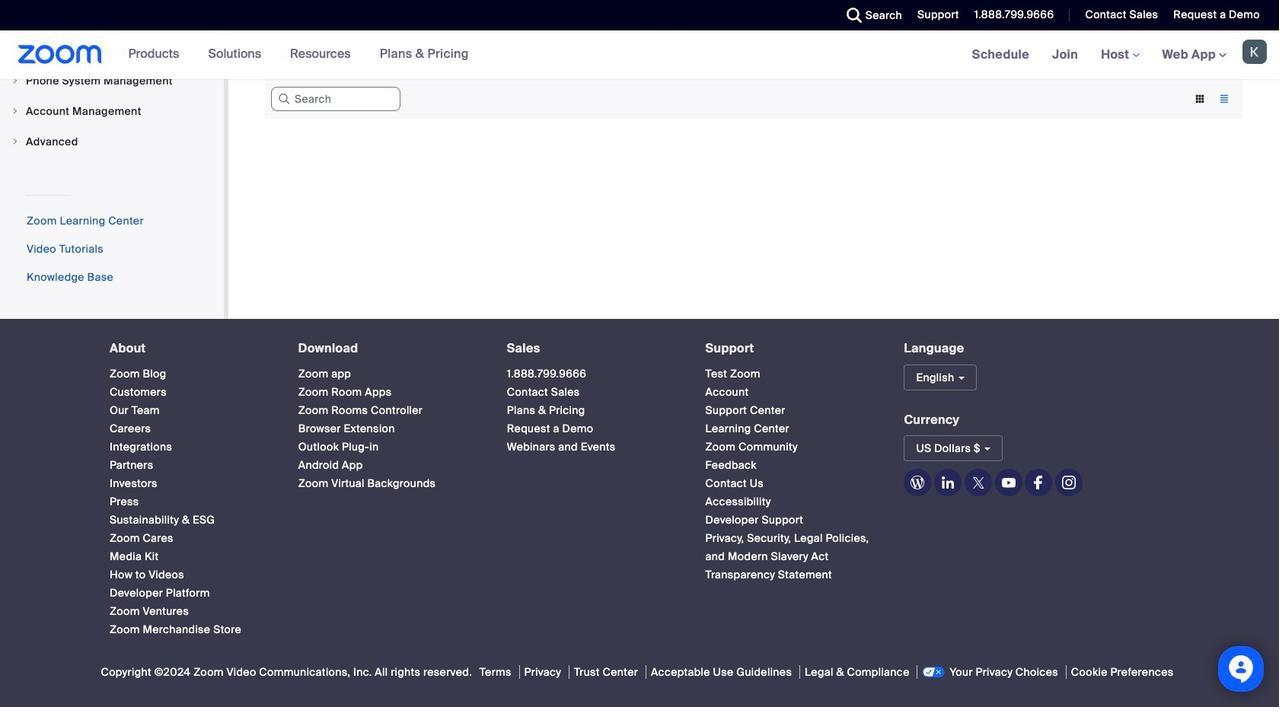 Task type: locate. For each thing, give the bounding box(es) containing it.
meetings navigation
[[961, 30, 1279, 80]]

3 menu item from the top
[[0, 127, 224, 156]]

grid mode, not selected image
[[1188, 92, 1212, 106]]

heading
[[110, 342, 271, 355], [298, 342, 480, 355], [507, 342, 678, 355], [706, 342, 877, 355]]

0 vertical spatial menu item
[[0, 66, 224, 95]]

3 right image from the top
[[11, 137, 20, 146]]

2 heading from the left
[[298, 342, 480, 355]]

menu item
[[0, 66, 224, 95], [0, 97, 224, 126], [0, 127, 224, 156]]

zoom logo image
[[18, 45, 102, 64]]

profile picture image
[[1243, 40, 1267, 64]]

2 vertical spatial right image
[[11, 137, 20, 146]]

1 vertical spatial menu item
[[0, 97, 224, 126]]

banner
[[0, 30, 1279, 80]]

2 right image from the top
[[11, 107, 20, 116]]

1 menu item from the top
[[0, 66, 224, 95]]

1 heading from the left
[[110, 342, 271, 355]]

1 vertical spatial right image
[[11, 107, 20, 116]]

right image for 1st menu item from the top
[[11, 76, 20, 85]]

product information navigation
[[117, 30, 480, 79]]

0 vertical spatial right image
[[11, 76, 20, 85]]

right image
[[11, 76, 20, 85], [11, 107, 20, 116], [11, 137, 20, 146]]

2 vertical spatial menu item
[[0, 127, 224, 156]]

3 heading from the left
[[507, 342, 678, 355]]

1 right image from the top
[[11, 76, 20, 85]]



Task type: vqa. For each thing, say whether or not it's contained in the screenshot.
second menu item from the bottom
yes



Task type: describe. For each thing, give the bounding box(es) containing it.
right image for 1st menu item from the bottom of the admin menu menu
[[11, 137, 20, 146]]

2 menu item from the top
[[0, 97, 224, 126]]

Search text field
[[271, 87, 401, 111]]

4 heading from the left
[[706, 342, 877, 355]]

list mode, selected image
[[1212, 92, 1237, 106]]

admin menu menu
[[0, 0, 224, 158]]

right image for 2nd menu item from the bottom
[[11, 107, 20, 116]]



